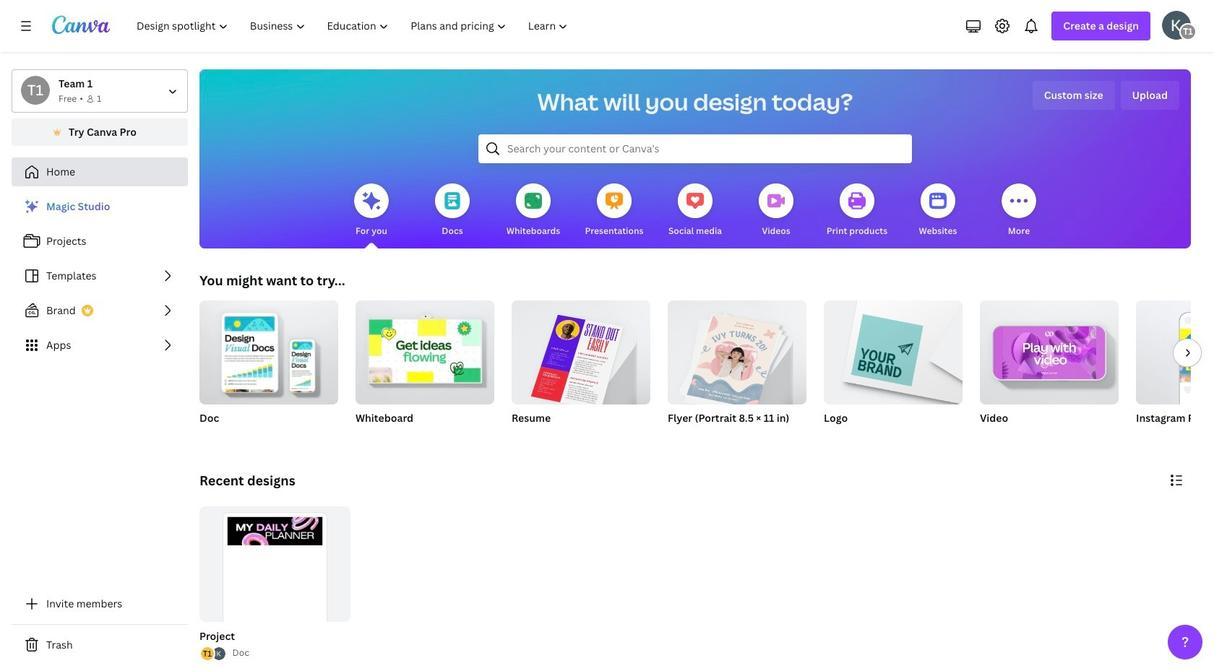 Task type: vqa. For each thing, say whether or not it's contained in the screenshot.
the bottom list
yes



Task type: describe. For each thing, give the bounding box(es) containing it.
team 1 image
[[1180, 23, 1198, 40]]

team 1 image
[[21, 76, 50, 105]]

kendall parks image
[[1163, 11, 1192, 40]]



Task type: locate. For each thing, give the bounding box(es) containing it.
None search field
[[479, 135, 913, 163]]

0 vertical spatial team 1 element
[[1180, 23, 1198, 40]]

team 1 element
[[1180, 23, 1198, 40], [21, 76, 50, 105]]

0 vertical spatial list
[[12, 192, 188, 360]]

1 horizontal spatial list
[[200, 647, 227, 663]]

group
[[200, 295, 338, 444], [200, 295, 338, 405], [356, 295, 495, 444], [356, 295, 495, 405], [512, 295, 651, 444], [512, 295, 651, 411], [668, 295, 807, 444], [668, 295, 807, 410], [824, 301, 963, 444], [824, 301, 963, 405], [981, 301, 1120, 444], [1137, 301, 1215, 444], [197, 507, 351, 663], [200, 507, 351, 661]]

0 horizontal spatial team 1 element
[[21, 76, 50, 105]]

1 vertical spatial list
[[200, 647, 227, 663]]

1 horizontal spatial team 1 element
[[1180, 23, 1198, 40]]

top level navigation element
[[127, 12, 581, 40]]

list
[[12, 192, 188, 360], [200, 647, 227, 663]]

1 vertical spatial team 1 element
[[21, 76, 50, 105]]

team 1 element inside switch to another team "button"
[[21, 76, 50, 105]]

Switch to another team button
[[12, 69, 188, 113]]

Search search field
[[508, 135, 884, 163]]

0 horizontal spatial list
[[12, 192, 188, 360]]



